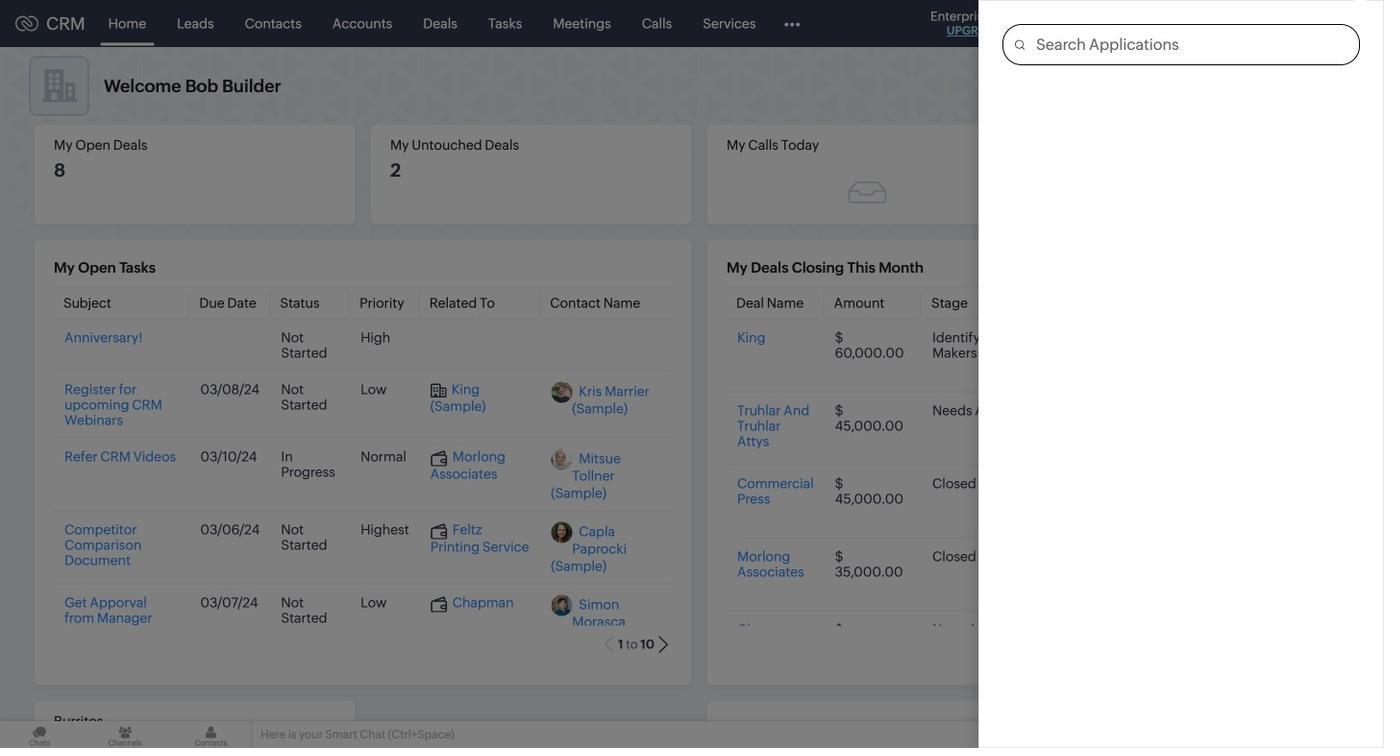 Task type: locate. For each thing, give the bounding box(es) containing it.
logo image
[[15, 16, 38, 31]]

contacts image
[[172, 722, 251, 749]]

chats image
[[0, 722, 79, 749]]

search element
[[1093, 0, 1133, 47]]

search image
[[1105, 15, 1121, 32]]

signals element
[[1133, 0, 1169, 47]]

signals image
[[1144, 15, 1158, 32]]



Task type: vqa. For each thing, say whether or not it's contained in the screenshot.
Search image
yes



Task type: describe. For each thing, give the bounding box(es) containing it.
calendar image
[[1181, 16, 1197, 31]]

profile element
[[1286, 0, 1340, 47]]

create menu element
[[1046, 0, 1093, 47]]

channels image
[[86, 722, 165, 749]]

profile image
[[1298, 8, 1329, 39]]

Search Applications text field
[[1025, 25, 1360, 64]]

create menu image
[[1058, 12, 1082, 35]]



